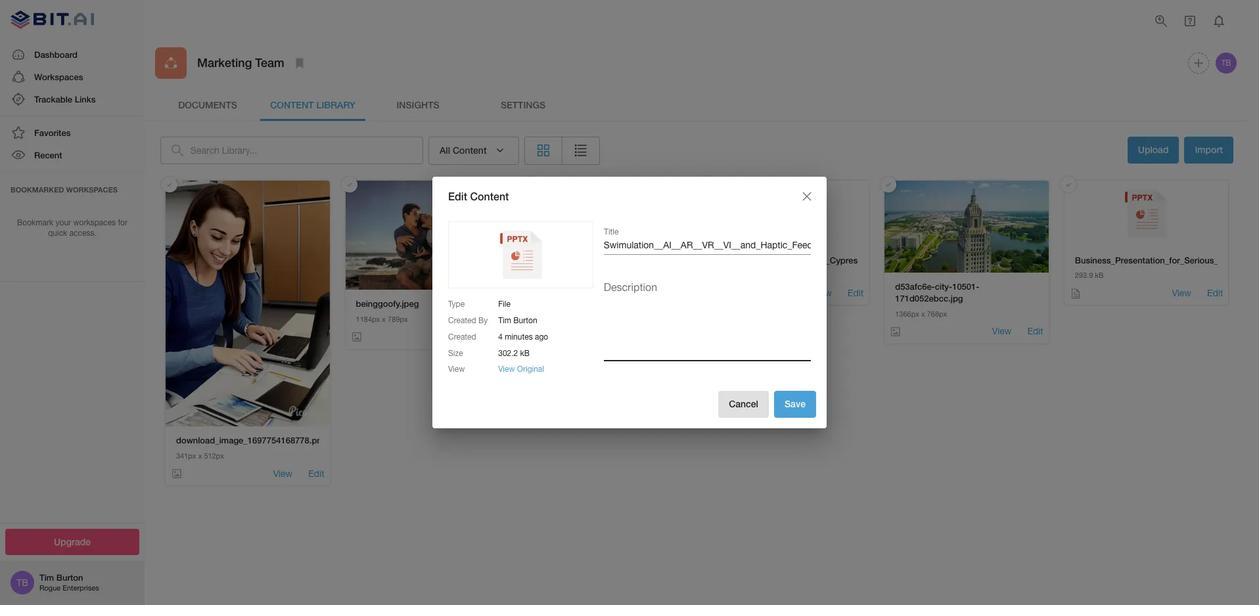 Task type: vqa. For each thing, say whether or not it's contained in the screenshot.
Burton inside the Edit Content dialog
yes



Task type: locate. For each thing, give the bounding box(es) containing it.
x left the 768px in the bottom of the page
[[922, 310, 925, 318]]

links
[[75, 94, 96, 105]]

upload button
[[1128, 137, 1180, 165], [1128, 137, 1180, 163]]

team
[[255, 55, 284, 70]]

0 vertical spatial 302.2
[[536, 272, 554, 280]]

tim down file
[[498, 316, 511, 325]]

swimulation__ai__ar__vr__vi__and_haptic_feedback.pptx 302.2 kb
[[536, 255, 774, 280]]

business_presentation_for_serious_business.p
[[1075, 255, 1260, 265]]

for
[[118, 218, 127, 227]]

view
[[633, 288, 652, 298], [813, 288, 832, 298], [1172, 288, 1192, 298], [993, 326, 1012, 337], [453, 332, 473, 342], [448, 365, 465, 374], [498, 365, 515, 374], [273, 468, 293, 479]]

1 vertical spatial tb
[[17, 578, 28, 588]]

tim burton rogue enterprises
[[39, 573, 99, 593]]

view link for business_presentation_for_serious_business.p
[[1172, 287, 1192, 300]]

Description text field
[[604, 281, 811, 357]]

2 vertical spatial content
[[470, 190, 509, 202]]

content down all content button
[[470, 190, 509, 202]]

x inside download_image_1697754168778.png 341px x 512px
[[198, 452, 202, 460]]

trackable
[[34, 94, 72, 105]]

tim
[[498, 316, 511, 325], [39, 573, 54, 583]]

trackable links button
[[0, 88, 145, 111]]

Search Library... search field
[[191, 137, 423, 164]]

tim inside the edit content dialog
[[498, 316, 511, 325]]

1 vertical spatial burton
[[56, 573, 83, 583]]

2 horizontal spatial kb
[[1096, 272, 1104, 280]]

view link for download_image_1697754168778.png
[[273, 468, 293, 481]]

x for download_image_1697754168778.png
[[198, 452, 202, 460]]

4 minutes ago
[[498, 333, 548, 342]]

download_image_1697754168778.png
[[176, 435, 327, 446]]

burton up 'enterprises'
[[56, 573, 83, 583]]

bookmark image
[[292, 55, 307, 71]]

302.2
[[536, 272, 554, 280], [498, 349, 518, 358]]

edit for edit link for d53afc6e-city-10501- 171d052ebcc.jpg
[[1028, 326, 1044, 337]]

recent button
[[0, 144, 145, 167]]

0 horizontal spatial x
[[198, 452, 202, 460]]

edit for download_image_1697754168778.png's edit link
[[308, 468, 324, 479]]

x inside beinggoofy.jpeg 1184px x 789px
[[382, 315, 386, 323]]

content inside button
[[453, 145, 487, 156]]

the_south__the_art_of_the_cypress.pptx
[[716, 255, 883, 265]]

content down bookmark icon
[[270, 99, 314, 110]]

ago
[[535, 333, 548, 342]]

documents
[[178, 99, 237, 110]]

302.2 up tim burton
[[536, 272, 554, 280]]

0 horizontal spatial tim
[[39, 573, 54, 583]]

1 created from the top
[[448, 316, 476, 325]]

created for created by
[[448, 316, 476, 325]]

tb
[[1222, 59, 1232, 68], [17, 578, 28, 588]]

created
[[448, 316, 476, 325], [448, 333, 476, 342]]

0 vertical spatial content
[[270, 99, 314, 110]]

0 vertical spatial tb
[[1222, 59, 1232, 68]]

tim up rogue
[[39, 573, 54, 583]]

view link for beinggoofy.jpeg
[[453, 331, 473, 344]]

0 vertical spatial burton
[[514, 316, 537, 325]]

content inside dialog
[[470, 190, 509, 202]]

burton up 4 minutes ago at the left of page
[[514, 316, 537, 325]]

0 vertical spatial tim
[[498, 316, 511, 325]]

your
[[56, 218, 71, 227]]

kb
[[556, 272, 565, 280], [1096, 272, 1104, 280], [520, 349, 530, 358]]

workspaces
[[73, 218, 116, 227]]

upload
[[1139, 144, 1169, 155]]

kb inside the edit content dialog
[[520, 349, 530, 358]]

0 vertical spatial created
[[448, 316, 476, 325]]

2 created from the top
[[448, 333, 476, 342]]

file
[[498, 300, 511, 309]]

1 vertical spatial content
[[453, 145, 487, 156]]

1 vertical spatial 302.2
[[498, 349, 518, 358]]

x
[[922, 310, 925, 318], [382, 315, 386, 323], [198, 452, 202, 460]]

kb inside business_presentation_for_serious_business.p 293.9 kb
[[1096, 272, 1104, 280]]

0 horizontal spatial 302.2
[[498, 349, 518, 358]]

documents link
[[155, 89, 260, 121]]

edit link
[[848, 287, 864, 300], [1208, 287, 1224, 300], [1028, 326, 1044, 339], [488, 331, 504, 344], [308, 468, 324, 481]]

1 horizontal spatial x
[[382, 315, 386, 323]]

edit inside the edit content dialog
[[448, 190, 467, 202]]

4
[[498, 333, 503, 342]]

edit link for business_presentation_for_serious_business.p
[[1208, 287, 1224, 300]]

edit link for beinggoofy.jpeg
[[488, 331, 504, 344]]

view link
[[633, 287, 652, 300], [813, 287, 832, 300], [1172, 287, 1192, 300], [993, 326, 1012, 339], [453, 331, 473, 344], [273, 468, 293, 481]]

rogue
[[39, 585, 61, 593]]

x inside d53afc6e-city-10501- 171d052ebcc.jpg 1366px x 768px
[[922, 310, 925, 318]]

insights
[[397, 99, 440, 110]]

content
[[270, 99, 314, 110], [453, 145, 487, 156], [470, 190, 509, 202]]

1 vertical spatial tim
[[39, 573, 54, 583]]

created down type
[[448, 316, 476, 325]]

789px
[[388, 315, 408, 323]]

content library link
[[260, 89, 366, 121]]

import
[[1196, 144, 1223, 155]]

d53afc6e city 10501 171d052ebcc.jpg image
[[885, 180, 1049, 273]]

bookmarked
[[11, 185, 64, 194]]

burton for tim burton rogue enterprises
[[56, 573, 83, 583]]

edit
[[448, 190, 467, 202], [848, 288, 864, 298], [1208, 288, 1224, 298], [1028, 326, 1044, 337], [488, 332, 504, 342], [308, 468, 324, 479]]

1 vertical spatial created
[[448, 333, 476, 342]]

1 horizontal spatial 302.2
[[536, 272, 554, 280]]

city-
[[935, 281, 953, 292]]

302.2 kb
[[498, 349, 530, 358]]

1 horizontal spatial burton
[[514, 316, 537, 325]]

2 horizontal spatial x
[[922, 310, 925, 318]]

marketing team
[[197, 55, 284, 70]]

cancel button
[[719, 391, 769, 418]]

1 horizontal spatial tim
[[498, 316, 511, 325]]

0 horizontal spatial kb
[[520, 349, 530, 358]]

1 horizontal spatial kb
[[556, 272, 565, 280]]

x left 512px
[[198, 452, 202, 460]]

beinggoofy.jpeg 1184px x 789px
[[356, 299, 419, 323]]

favorites button
[[0, 122, 145, 144]]

x left "789px" at left bottom
[[382, 315, 386, 323]]

settings
[[501, 99, 546, 110]]

tim inside the tim burton rogue enterprises
[[39, 573, 54, 583]]

tim for tim burton rogue enterprises
[[39, 573, 54, 583]]

all content button
[[429, 137, 519, 165]]

1 horizontal spatial tb
[[1222, 59, 1232, 68]]

302.2 down "4"
[[498, 349, 518, 358]]

settings link
[[471, 89, 576, 121]]

content right 'all'
[[453, 145, 487, 156]]

burton
[[514, 316, 537, 325], [56, 573, 83, 583]]

tb button
[[1214, 51, 1239, 76]]

kb inside "swimulation__ai__ar__vr__vi__and_haptic_feedback.pptx 302.2 kb"
[[556, 272, 565, 280]]

tab list
[[155, 89, 1239, 121]]

302.2 inside the edit content dialog
[[498, 349, 518, 358]]

burton inside the tim burton rogue enterprises
[[56, 573, 83, 583]]

burton inside the edit content dialog
[[514, 316, 537, 325]]

0 horizontal spatial burton
[[56, 573, 83, 583]]

created down created by
[[448, 333, 476, 342]]

all
[[440, 145, 450, 156]]

bookmarked workspaces
[[11, 185, 118, 194]]

group
[[524, 137, 600, 165]]

created by
[[448, 316, 488, 325]]

workspaces button
[[0, 66, 145, 88]]



Task type: describe. For each thing, give the bounding box(es) containing it.
tb inside button
[[1222, 59, 1232, 68]]

kb for business_presentation_for_serious_business.p
[[1096, 272, 1104, 280]]

bookmark
[[17, 218, 53, 227]]

save
[[785, 399, 806, 410]]

workspaces
[[34, 72, 83, 82]]

edit for business_presentation_for_serious_business.p edit link
[[1208, 288, 1224, 298]]

d53afc6e-
[[896, 281, 935, 292]]

edit content dialog
[[433, 177, 827, 428]]

1366px
[[896, 310, 920, 318]]

341px
[[176, 452, 196, 460]]

cancel
[[729, 399, 759, 410]]

302.2 inside "swimulation__ai__ar__vr__vi__and_haptic_feedback.pptx 302.2 kb"
[[536, 272, 554, 280]]

edit for edit content
[[448, 190, 467, 202]]

kb for swimulation__ai__ar__vr__vi__and_haptic_feedback.pptx
[[556, 272, 565, 280]]

by
[[479, 316, 488, 325]]

created for created
[[448, 333, 476, 342]]

171d052ebcc.jpg
[[896, 293, 964, 304]]

beinggoofy.jpeg
[[356, 299, 419, 309]]

library
[[317, 99, 356, 110]]

title
[[604, 227, 619, 236]]

enterprises
[[63, 585, 99, 593]]

insights link
[[366, 89, 471, 121]]

tim for tim burton
[[498, 316, 511, 325]]

size
[[448, 349, 463, 358]]

favorites
[[34, 128, 71, 138]]

293.9
[[1075, 272, 1094, 280]]

trackable links
[[34, 94, 96, 105]]

import button
[[1185, 137, 1234, 163]]

dashboard button
[[0, 43, 145, 66]]

edit link for download_image_1697754168778.png
[[308, 468, 324, 481]]

10501-
[[953, 281, 980, 292]]

swimulation__ai__ar__vr__vi__and_haptic_feedback.pptx
[[536, 255, 774, 265]]

content for all
[[453, 145, 487, 156]]

download_image_1697754168778.png 341px x 512px
[[176, 435, 327, 460]]

content library
[[270, 99, 356, 110]]

512px
[[204, 452, 224, 460]]

edit link for d53afc6e-city-10501- 171d052ebcc.jpg
[[1028, 326, 1044, 339]]

content inside "tab list"
[[270, 99, 314, 110]]

download_image_1697754168778.png image
[[166, 180, 330, 427]]

quick
[[48, 229, 67, 238]]

Title text field
[[604, 237, 811, 255]]

0 horizontal spatial tb
[[17, 578, 28, 588]]

original
[[517, 365, 544, 374]]

view original link
[[498, 365, 544, 374]]

access.
[[69, 229, 96, 238]]

edit content
[[448, 190, 509, 202]]

768px
[[927, 310, 948, 318]]

1184px
[[356, 315, 380, 323]]

recent
[[34, 150, 62, 161]]

d53afc6e-city-10501- 171d052ebcc.jpg 1366px x 768px
[[896, 281, 980, 318]]

tab list containing documents
[[155, 89, 1239, 121]]

edit for edit link related to beinggoofy.jpeg
[[488, 332, 504, 342]]

tim burton
[[498, 316, 537, 325]]

all content
[[440, 145, 487, 156]]

view link for d53afc6e-
[[993, 326, 1012, 339]]

minutes
[[505, 333, 533, 342]]

content for edit
[[470, 190, 509, 202]]

dashboard
[[34, 49, 78, 60]]

bookmark your workspaces for quick access.
[[17, 218, 127, 238]]

type
[[448, 300, 465, 309]]

x for beinggoofy.jpeg
[[382, 315, 386, 323]]

save button
[[774, 391, 817, 418]]

beinggoofy.jpeg image
[[346, 180, 510, 290]]

upgrade
[[54, 536, 91, 547]]

burton for tim burton
[[514, 316, 537, 325]]

upgrade button
[[5, 529, 139, 556]]

marketing
[[197, 55, 252, 70]]

view original
[[498, 365, 544, 374]]

business_presentation_for_serious_business.p 293.9 kb
[[1075, 255, 1260, 280]]

workspaces
[[66, 185, 118, 194]]



